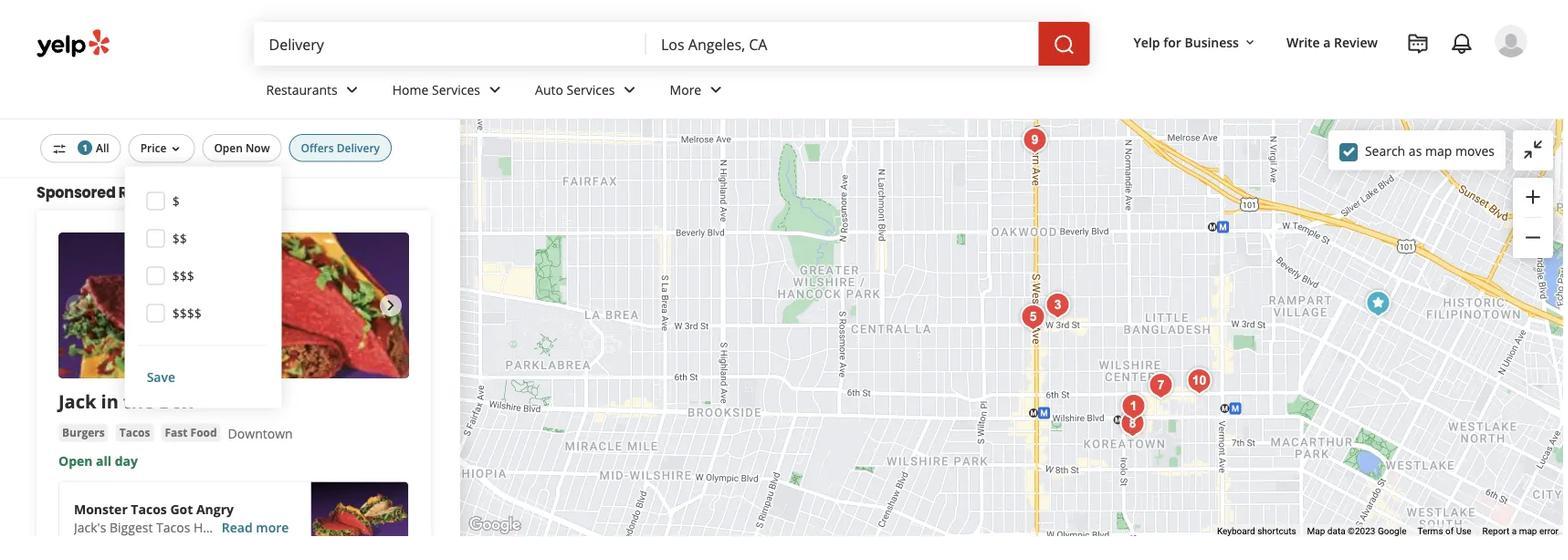 Task type: vqa. For each thing, say whether or not it's contained in the screenshot.
Open in the BUTTON
yes



Task type: describe. For each thing, give the bounding box(es) containing it.
restaurants link
[[252, 66, 378, 119]]

got
[[170, 501, 193, 519]]

a for report
[[1512, 527, 1517, 537]]

burgers
[[62, 425, 105, 440]]

collapse map image
[[1522, 139, 1544, 161]]

report a map error link
[[1483, 527, 1559, 537]]

yelp for business
[[1134, 33, 1239, 51]]

los
[[311, 10, 346, 41]]

user actions element
[[1119, 23, 1553, 135]]

home
[[392, 81, 429, 98]]

louders image
[[1143, 368, 1179, 405]]

report a map error
[[1483, 527, 1559, 537]]

top
[[37, 10, 77, 41]]

jack in the box
[[58, 389, 193, 414]]

next image
[[380, 295, 402, 317]]

terms of use link
[[1418, 527, 1472, 537]]

best
[[108, 10, 155, 41]]

google image
[[465, 514, 525, 538]]

zoom in image
[[1522, 186, 1544, 208]]

yelp for business button
[[1126, 26, 1265, 58]]

angry
[[196, 501, 234, 519]]

offers delivery
[[301, 141, 380, 156]]

search
[[1365, 142, 1406, 160]]

terms of use
[[1418, 527, 1472, 537]]

terms
[[1418, 527, 1443, 537]]

write
[[1287, 33, 1320, 51]]

services for auto services
[[567, 81, 615, 98]]

fast
[[165, 425, 188, 440]]

$$ button
[[139, 219, 267, 256]]

$$$$ button
[[139, 294, 267, 331]]

as
[[1409, 142, 1422, 160]]

restaurants
[[266, 81, 338, 98]]

search image
[[1053, 34, 1075, 56]]

gogigo station image
[[1017, 122, 1053, 159]]

food
[[190, 425, 217, 440]]

keyboard shortcuts button
[[1217, 526, 1296, 538]]

fast food link
[[161, 424, 221, 442]]

Find text field
[[269, 34, 632, 54]]

tacos button
[[116, 424, 154, 442]]

yelp
[[1134, 33, 1160, 51]]

zoom out image
[[1522, 227, 1544, 249]]

new
[[271, 519, 298, 537]]

save
[[147, 369, 175, 386]]

auto services link
[[521, 66, 655, 119]]

16 chevron down v2 image
[[168, 142, 183, 157]]

a for write
[[1323, 33, 1331, 51]]

$ button
[[139, 181, 267, 219]]

open now
[[214, 141, 270, 156]]

monster
[[74, 501, 128, 519]]

read
[[222, 519, 253, 537]]

write a review link
[[1279, 26, 1385, 58]]

jack
[[58, 389, 96, 414]]

keyboard
[[1217, 527, 1255, 537]]

moves
[[1456, 142, 1495, 160]]

jack's biggest tacos have a spicy new friend
[[74, 519, 339, 537]]

services for home services
[[432, 81, 480, 98]]

1
[[82, 142, 88, 154]]

taco bell image
[[1360, 286, 1397, 322]]

24 chevron down v2 image for more
[[705, 79, 727, 101]]

delivery inside the top 10 best delivery near los angeles, california
[[159, 10, 249, 41]]

sponsored
[[37, 182, 116, 203]]

monster tacos got angry
[[74, 501, 234, 519]]

map for error
[[1519, 527, 1537, 537]]

delivery inside offers delivery button
[[337, 141, 380, 156]]

spicy
[[237, 519, 268, 537]]

none field the near
[[661, 34, 1024, 54]]

angeles,
[[37, 40, 131, 70]]

$$
[[172, 230, 187, 247]]

$
[[172, 193, 180, 210]]

jack in the box link
[[58, 389, 193, 414]]

16 chevron down v2 image
[[1243, 35, 1257, 50]]

24 chevron down v2 image for home services
[[484, 79, 506, 101]]

home services
[[392, 81, 480, 98]]

data
[[1328, 527, 1346, 537]]

price button
[[128, 134, 195, 163]]

near
[[254, 10, 306, 41]]

none field find
[[269, 34, 632, 54]]

fast food button
[[161, 424, 221, 442]]

shortcuts
[[1258, 527, 1296, 537]]

filters group
[[37, 134, 395, 409]]

tacos link
[[116, 424, 154, 442]]

error
[[1540, 527, 1559, 537]]

10
[[82, 10, 103, 41]]

16 filter v2 image
[[52, 142, 67, 157]]

friend
[[301, 519, 339, 537]]

egg tuck image
[[1115, 389, 1152, 426]]

slideshow element
[[58, 233, 409, 379]]

0 horizontal spatial a
[[227, 519, 234, 537]]

open all day
[[58, 453, 138, 470]]



Task type: locate. For each thing, give the bounding box(es) containing it.
projects image
[[1407, 33, 1429, 55]]

24 chevron down v2 image
[[619, 79, 641, 101], [705, 79, 727, 101]]

map
[[1307, 527, 1325, 537]]

search as map moves
[[1365, 142, 1495, 160]]

read more
[[222, 519, 289, 537]]

0 horizontal spatial delivery
[[159, 10, 249, 41]]

bob b. image
[[1495, 25, 1528, 58]]

save button
[[139, 361, 267, 394]]

1 24 chevron down v2 image from the left
[[341, 79, 363, 101]]

open for open now
[[214, 141, 243, 156]]

none field up home services at the left top
[[269, 34, 632, 54]]

0 vertical spatial delivery
[[159, 10, 249, 41]]

services
[[432, 81, 480, 98], [567, 81, 615, 98]]

24 chevron down v2 image for auto services
[[619, 79, 641, 101]]

map
[[1425, 142, 1452, 160], [1519, 527, 1537, 537]]

2 horizontal spatial a
[[1512, 527, 1517, 537]]

0 horizontal spatial 24 chevron down v2 image
[[619, 79, 641, 101]]

0 horizontal spatial open
[[58, 453, 93, 470]]

$$$
[[172, 267, 194, 285]]

map left error
[[1519, 527, 1537, 537]]

in
[[101, 389, 119, 414]]

the
[[123, 389, 154, 414]]

a right have
[[227, 519, 234, 537]]

24 chevron down v2 image inside home services link
[[484, 79, 506, 101]]

california
[[136, 40, 244, 70]]

24 chevron down v2 image inside more link
[[705, 79, 727, 101]]

hae ha heng thai bistro image
[[1015, 300, 1052, 336]]

services right home
[[432, 81, 480, 98]]

auto
[[535, 81, 563, 98]]

offers
[[301, 141, 334, 156]]

1 vertical spatial delivery
[[337, 141, 380, 156]]

delivery right offers
[[337, 141, 380, 156]]

business
[[1185, 33, 1239, 51]]

None field
[[269, 34, 632, 54], [661, 34, 1024, 54]]

1 services from the left
[[432, 81, 480, 98]]

1 vertical spatial tacos
[[131, 501, 167, 519]]

24 chevron down v2 image for restaurants
[[341, 79, 363, 101]]

brothers sandwich shop image
[[1181, 363, 1218, 400]]

1 horizontal spatial services
[[567, 81, 615, 98]]

tacos up the biggest
[[131, 501, 167, 519]]

burgers link
[[58, 424, 108, 442]]

services right "auto"
[[567, 81, 615, 98]]

1 horizontal spatial open
[[214, 141, 243, 156]]

auto services
[[535, 81, 615, 98]]

a right report on the right of page
[[1512, 527, 1517, 537]]

0 horizontal spatial none field
[[269, 34, 632, 54]]

more
[[670, 81, 702, 98]]

2 services from the left
[[567, 81, 615, 98]]

all
[[96, 141, 109, 156]]

delivery
[[159, 10, 249, 41], [337, 141, 380, 156]]

2 none field from the left
[[661, 34, 1024, 54]]

24 chevron down v2 image right restaurants
[[341, 79, 363, 101]]

more
[[256, 519, 289, 537]]

tacos
[[119, 425, 150, 440], [131, 501, 167, 519], [156, 519, 190, 537]]

open
[[214, 141, 243, 156], [58, 453, 93, 470]]

of
[[1446, 527, 1454, 537]]

price
[[140, 141, 167, 156]]

now
[[246, 141, 270, 156]]

zzamong image
[[1040, 288, 1076, 324]]

delivery right best
[[159, 10, 249, 41]]

0 vertical spatial map
[[1425, 142, 1452, 160]]

1 horizontal spatial 24 chevron down v2 image
[[484, 79, 506, 101]]

jack's
[[74, 519, 106, 537]]

google
[[1378, 527, 1407, 537]]

24 chevron down v2 image left "auto"
[[484, 79, 506, 101]]

falafel corner image
[[1115, 406, 1151, 443]]

biggest
[[110, 519, 153, 537]]

review
[[1334, 33, 1378, 51]]

1 24 chevron down v2 image from the left
[[619, 79, 641, 101]]

for
[[1164, 33, 1182, 51]]

24 chevron down v2 image inside "restaurants" link
[[341, 79, 363, 101]]

day
[[115, 453, 138, 470]]

business categories element
[[252, 66, 1528, 119]]

24 chevron down v2 image right auto services
[[619, 79, 641, 101]]

24 chevron down v2 image inside "auto services" link
[[619, 79, 641, 101]]

1 horizontal spatial 24 chevron down v2 image
[[705, 79, 727, 101]]

previous image
[[66, 295, 88, 317]]

24 chevron down v2 image right more
[[705, 79, 727, 101]]

tacos down the "got"
[[156, 519, 190, 537]]

1 horizontal spatial map
[[1519, 527, 1537, 537]]

sponsored results
[[37, 182, 172, 203]]

open left 'all'
[[58, 453, 93, 470]]

fast food
[[165, 425, 217, 440]]

open for open all day
[[58, 453, 93, 470]]

tacos inside button
[[119, 425, 150, 440]]

2 24 chevron down v2 image from the left
[[705, 79, 727, 101]]

24 chevron down v2 image
[[341, 79, 363, 101], [484, 79, 506, 101]]

results
[[118, 182, 172, 203]]

top 10 best delivery near los angeles, california
[[37, 10, 346, 70]]

2 vertical spatial tacos
[[156, 519, 190, 537]]

home services link
[[378, 66, 521, 119]]

open left now at the top of the page
[[214, 141, 243, 156]]

map right as at top right
[[1425, 142, 1452, 160]]

Near text field
[[661, 34, 1024, 54]]

16 info v2 image
[[176, 185, 190, 199]]

map for moves
[[1425, 142, 1452, 160]]

0 horizontal spatial map
[[1425, 142, 1452, 160]]

have
[[194, 519, 224, 537]]

a right write
[[1323, 33, 1331, 51]]

0 vertical spatial tacos
[[119, 425, 150, 440]]

0 vertical spatial open
[[214, 141, 243, 156]]

box
[[159, 389, 193, 414]]

1 horizontal spatial delivery
[[337, 141, 380, 156]]

$$$ button
[[139, 256, 267, 294]]

keyboard shortcuts
[[1217, 527, 1296, 537]]

open now button
[[202, 134, 282, 162]]

©2023
[[1348, 527, 1376, 537]]

map data ©2023 google
[[1307, 527, 1407, 537]]

0 horizontal spatial services
[[432, 81, 480, 98]]

None search field
[[254, 22, 1094, 66]]

tacos up day
[[119, 425, 150, 440]]

report
[[1483, 527, 1510, 537]]

1 vertical spatial open
[[58, 453, 93, 470]]

burgers button
[[58, 424, 108, 442]]

1 vertical spatial map
[[1519, 527, 1537, 537]]

downtown
[[228, 425, 293, 442]]

more link
[[655, 66, 742, 119]]

use
[[1456, 527, 1472, 537]]

1 horizontal spatial none field
[[661, 34, 1024, 54]]

open inside button
[[214, 141, 243, 156]]

offers delivery button
[[289, 134, 392, 162]]

2 24 chevron down v2 image from the left
[[484, 79, 506, 101]]

group
[[1513, 178, 1553, 258]]

0 horizontal spatial 24 chevron down v2 image
[[341, 79, 363, 101]]

$$$$
[[172, 305, 201, 322]]

1 horizontal spatial a
[[1323, 33, 1331, 51]]

none field up business categories element
[[661, 34, 1024, 54]]

notifications image
[[1451, 33, 1473, 55]]

map region
[[424, 68, 1564, 538]]

write a review
[[1287, 33, 1378, 51]]

1 all
[[82, 141, 109, 156]]

1 none field from the left
[[269, 34, 632, 54]]

all
[[96, 453, 112, 470]]



